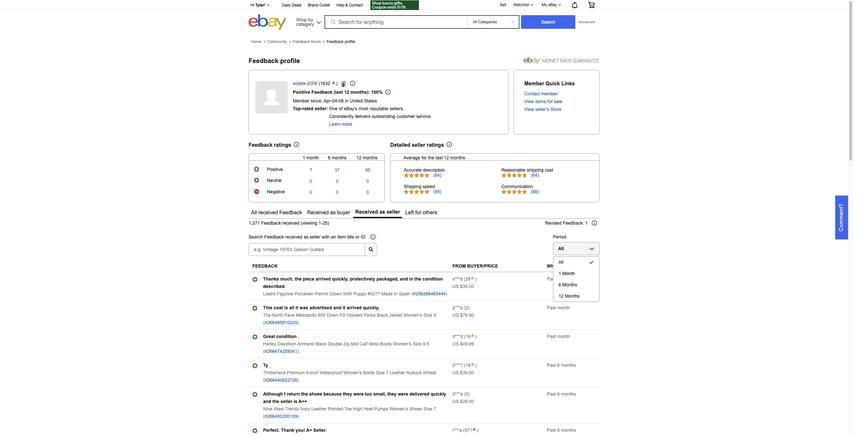 Task type: describe. For each thing, give the bounding box(es) containing it.
click to go to wojtek-2008 ebay store image
[[341, 81, 348, 87]]

66 ratings received on communication. click to check average rating. element
[[531, 189, 539, 194]]

.
[[298, 334, 299, 339]]

256286465444
[[416, 291, 446, 297]]

s
[[434, 313, 437, 318]]

received inside button
[[258, 210, 278, 215]]

past for 5
[[547, 392, 556, 397]]

16
[[466, 334, 471, 339]]

( right 0***1
[[464, 363, 466, 368]]

my ebay
[[542, 3, 557, 7]]

1 horizontal spatial and
[[333, 305, 341, 311]]

months):
[[351, 89, 370, 95]]

with
[[322, 235, 330, 240]]

1 month
[[303, 155, 319, 160]]

outstanding
[[372, 114, 395, 119]]

porcelain
[[295, 291, 314, 297]]

hi
[[251, 3, 254, 7]]

1 they from the left
[[343, 392, 352, 397]]

2 past month element from the top
[[547, 305, 570, 311]]

us inside p***p ( 2 ) us $79.90
[[453, 313, 459, 318]]

1 ratings from the left
[[274, 142, 291, 148]]

fill
[[340, 313, 346, 318]]

feedback:
[[563, 221, 584, 226]]

seller's
[[536, 107, 549, 112]]

feedback ratings
[[249, 142, 291, 148]]

customer
[[397, 114, 415, 119]]

condition inside thanks much, the piece arrived quickly, protectively packaged,  and in the condition described. lladro figurine porcelain pierrot clown with puppy  #5277 made in spain (# 256286465444 )
[[423, 277, 443, 282]]

tyler
[[255, 3, 264, 7]]

12 down 6 months
[[559, 294, 564, 299]]

month for us $79.90
[[558, 305, 570, 311]]

7 inside nine west trendz ivory leather pointed toe high heel pumps women's shoes size 7 (#
[[434, 407, 436, 412]]

us $39.00 for s***d
[[453, 284, 474, 289]]

6 for us $29.00
[[558, 392, 560, 397]]

pierrot
[[315, 291, 328, 297]]

view seller's store link
[[525, 107, 562, 112]]

$79.90
[[460, 313, 474, 318]]

r***a
[[453, 428, 462, 433]]

all inside popup button
[[558, 246, 564, 251]]

small,
[[373, 392, 386, 397]]

nine west trendz ivory leather pointed toe high heel pumps women's shoes size 7 (#
[[263, 407, 436, 419]]

leather inside nine west trendz ivory leather pointed toe high heel pumps women's shoes size 7 (#
[[311, 407, 327, 412]]

12 right last
[[444, 155, 449, 160]]

for inside contact member view items for sale view seller's store
[[548, 99, 553, 104]]

help & contact
[[337, 3, 363, 7]]

25)
[[323, 221, 329, 226]]

deals
[[292, 3, 302, 7]]

1 for 1 month
[[303, 155, 305, 160]]

the up a++ at left
[[301, 392, 308, 397]]

apr-
[[324, 98, 332, 103]]

north
[[272, 313, 283, 318]]

past 6 months element for 18
[[547, 363, 576, 368]]

0***a ( 5 ) us $29.00
[[453, 392, 474, 404]]

shoes
[[309, 392, 322, 397]]

although
[[263, 392, 283, 397]]

my ebay link
[[538, 1, 564, 9]]

past 6 months for 18
[[547, 363, 576, 368]]

jacket
[[389, 313, 402, 318]]

received as buyer button
[[305, 208, 352, 218]]

months for 6 months
[[563, 282, 577, 288]]

266400200109
[[267, 414, 297, 419]]

leather inside timberland premium 6-inch waterproof women's boots size 7 leather nubuck wheat (#
[[390, 370, 405, 376]]

64 ratings received on accurate description. click to check average rating. element
[[434, 173, 442, 178]]

daily deals link
[[282, 2, 302, 9]]

Search for anything text field
[[326, 16, 466, 28]]

past 6 months for 5
[[547, 392, 576, 397]]

thanks much, the piece arrived quickly, protectively packaged,  and in the condition described. element
[[263, 277, 443, 289]]

an
[[331, 235, 336, 240]]

and inside thanks much, the piece arrived quickly, protectively packaged,  and in the condition described. lladro figurine porcelain pierrot clown with puppy  #5277 made in spain (# 256286465444 )
[[400, 277, 408, 282]]

feedback profile page for wojtek-2008 element
[[249, 57, 300, 64]]

arrived inside thanks much, the piece arrived quickly, protectively packaged,  and in the condition described. lladro figurine porcelain pierrot clown with puppy  #5277 made in spain (# 256286465444 )
[[316, 277, 331, 282]]

member for member quick links
[[525, 81, 544, 86]]

2 view from the top
[[525, 107, 534, 112]]

3 past 6 months element from the top
[[547, 428, 576, 433]]

mid
[[351, 342, 358, 347]]

all
[[289, 305, 294, 311]]

2
[[466, 305, 468, 311]]

select the feedback time period you want to see element
[[553, 235, 568, 240]]

contact inside account navigation
[[349, 3, 363, 7]]

received for received as seller
[[355, 209, 378, 215]]

left for others
[[405, 210, 437, 215]]

get the coupon image
[[371, 0, 419, 10]]

1 horizontal spatial in
[[394, 291, 398, 297]]

because
[[324, 392, 342, 397]]

title
[[347, 235, 354, 240]]

1 vertical spatial condition
[[276, 334, 297, 339]]

(# inside timberland premium 6-inch waterproof women's boots size 7 leather nubuck wheat (#
[[263, 378, 267, 383]]

revised
[[545, 221, 562, 226]]

600
[[318, 313, 326, 318]]

past month for $39.00
[[547, 277, 570, 282]]

your shopping cart image
[[588, 2, 595, 8]]

64 ratings received on reasonable shipping cost. click to check average rating. element
[[531, 173, 539, 178]]

rated
[[302, 106, 314, 111]]

list box inside feedback profile main content
[[553, 257, 600, 302]]

1,271 feedback received (viewing 1-25)
[[249, 221, 329, 226]]

account navigation
[[247, 0, 600, 11]]

cost
[[545, 167, 553, 173]]

nine
[[263, 407, 273, 412]]

timberland premium 6-inch waterproof women's boots size 7 leather nubuck wheat (#
[[263, 370, 436, 383]]

trendz
[[285, 407, 299, 412]]

search feedback received as seller with an item title or id:
[[249, 235, 367, 240]]

heel
[[364, 407, 373, 412]]

2 they from the left
[[388, 392, 397, 397]]

(64) for shipping
[[531, 173, 539, 178]]

feedback left by buyer. element for 571
[[453, 428, 462, 433]]

boots inside harley davidson amherst black double zip mid calf moto boots women's size 9.5 (#
[[380, 342, 392, 347]]

100%
[[371, 89, 383, 95]]

profile for feedback profile page for wojtek-2008 element
[[280, 57, 300, 64]]

(64) button for shipping
[[530, 173, 540, 178]]

women's inside harley davidson amherst black double zip mid calf moto boots women's size 9.5 (#
[[393, 342, 412, 347]]

timberland
[[263, 370, 286, 376]]

women's inside "the north face metropolis 600 down fill hooded parka black jacket women's size s (#"
[[404, 313, 422, 318]]

store
[[551, 107, 562, 112]]

period:
[[553, 235, 568, 240]]

37
[[335, 168, 340, 173]]

us for d***d
[[453, 342, 459, 347]]

size inside "the north face metropolis 600 down fill hooded parka black jacket women's size s (#"
[[424, 313, 432, 318]]

past month for $49.99
[[547, 334, 570, 339]]

detailed
[[390, 142, 411, 148]]

feedback left by buyer. element for 16
[[453, 334, 463, 339]]

double
[[328, 342, 342, 347]]

the down although
[[273, 399, 279, 404]]

the left piece
[[295, 277, 302, 282]]

or
[[356, 235, 360, 240]]

seller left with
[[310, 235, 321, 240]]

left
[[405, 210, 414, 215]]

for for average for the last 12 months
[[422, 155, 427, 160]]

month for us $39.00
[[558, 277, 570, 282]]

1 horizontal spatial arrived
[[347, 305, 362, 311]]

learn more link
[[329, 121, 352, 127]]

although i return the shoes because they were too small, they were delivered quickly and the seller is a++ element
[[263, 392, 446, 404]]

past month element for $49.99
[[547, 334, 570, 339]]

) inside thanks much, the piece arrived quickly, protectively packaged,  and in the condition described. lladro figurine porcelain pierrot clown with puppy  #5277 made in spain (# 256286465444 )
[[446, 291, 447, 297]]

past for 28
[[547, 277, 556, 282]]

black inside harley davidson amherst black double zip mid calf moto boots women's size 9.5 (#
[[316, 342, 327, 347]]

much,
[[280, 277, 294, 282]]

description
[[423, 167, 445, 173]]

this coat is all it was advertised and it arrived quickly. element
[[263, 305, 380, 311]]

contact member view items for sale view seller's store
[[525, 91, 562, 112]]

feedback score is 1632 element
[[320, 81, 330, 87]]

the north face metropolis 600 down fill hooded parka black jacket women's size s (#
[[263, 313, 437, 325]]

feedback profile for feedback profile page for wojtek-2008 element
[[249, 57, 300, 64]]

the up 256286465444 link
[[415, 277, 421, 282]]

shop by category banner
[[247, 0, 600, 31]]

us for s***d
[[453, 284, 459, 289]]

calf
[[360, 342, 368, 347]]

p***p
[[453, 305, 463, 311]]

when element
[[547, 264, 561, 269]]

seller inside "button"
[[387, 209, 400, 215]]

0 vertical spatial 7
[[310, 168, 312, 173]]

2 ratings from the left
[[427, 142, 444, 148]]

feedback forum
[[293, 39, 321, 44]]

states
[[364, 98, 377, 103]]

positive for positive
[[267, 167, 283, 172]]

daily
[[282, 3, 291, 7]]

all inside button
[[251, 210, 257, 215]]

0***1
[[453, 363, 463, 368]]

is inside although i return the shoes because they were too small, they were delivered quickly and the seller is a++
[[294, 399, 297, 404]]

feedback left by buyer. element for 5
[[453, 392, 463, 397]]

d***d
[[453, 334, 463, 339]]

(last
[[334, 89, 343, 95]]

this coat is all it was advertised and it arrived quickly.
[[263, 305, 380, 311]]

(64) for description
[[434, 173, 442, 178]]

perfect.
[[263, 428, 280, 433]]

ebay
[[548, 3, 557, 7]]

outlet
[[320, 3, 330, 7]]

1-
[[319, 221, 323, 226]]

received for search
[[285, 235, 303, 240]]

feedback inside button
[[279, 210, 302, 215]]

feedback left by buyer. element for 2
[[453, 305, 463, 311]]

1,271
[[249, 221, 260, 226]]

profile for feedback profile link
[[345, 39, 355, 44]]

266485910225 link
[[267, 320, 297, 325]]

us inside 0***a ( 5 ) us $29.00
[[453, 399, 459, 404]]

reputable
[[370, 106, 389, 111]]



Task type: vqa. For each thing, say whether or not it's contained in the screenshot.


Task type: locate. For each thing, give the bounding box(es) containing it.
0 vertical spatial is
[[284, 305, 288, 311]]

more
[[342, 121, 352, 127]]

quickly.
[[363, 305, 380, 311]]

0 horizontal spatial positive
[[267, 167, 283, 172]]

1 vertical spatial 1
[[585, 221, 588, 226]]

watchlist
[[514, 3, 529, 7]]

1 past month from the top
[[547, 277, 570, 282]]

6 feedback left by buyer. element from the top
[[453, 428, 462, 433]]

2 past 6 months element from the top
[[547, 392, 576, 397]]

us down s***d at the bottom right
[[453, 284, 459, 289]]

received down the all received feedback button
[[282, 221, 300, 226]]

black inside "the north face metropolis 600 down fill hooded parka black jacket women's size s (#"
[[377, 313, 388, 318]]

2 (64) button from the left
[[530, 173, 540, 178]]

2 vertical spatial past month
[[547, 334, 570, 339]]

2 vertical spatial all
[[559, 260, 564, 265]]

0 vertical spatial all
[[251, 210, 257, 215]]

feedback
[[293, 39, 310, 44], [327, 39, 344, 44], [249, 57, 279, 64], [312, 89, 332, 95], [249, 142, 273, 148], [279, 210, 302, 215], [261, 221, 281, 226], [264, 235, 284, 240]]

0 horizontal spatial arrived
[[316, 277, 331, 282]]

2 horizontal spatial 1
[[585, 221, 588, 226]]

was
[[300, 305, 308, 311]]

1 vertical spatial view
[[525, 107, 534, 112]]

they
[[343, 392, 352, 397], [388, 392, 397, 397]]

3 past month from the top
[[547, 334, 570, 339]]

past 6 months element
[[547, 363, 576, 368], [547, 392, 576, 397], [547, 428, 576, 433]]

6-
[[306, 370, 310, 376]]

pumps
[[374, 407, 388, 412]]

1 past month element from the top
[[547, 277, 570, 282]]

user profile for wojtek-2008 image
[[255, 81, 288, 114]]

months
[[563, 282, 577, 288], [565, 294, 580, 299]]

0 vertical spatial in
[[345, 98, 349, 103]]

as for seller
[[380, 209, 385, 215]]

95 button
[[365, 168, 370, 173]]

past for 18
[[547, 363, 556, 368]]

size left 9.5
[[413, 342, 422, 347]]

size up small,
[[376, 370, 385, 376]]

6 for (
[[558, 428, 560, 433]]

daily deals
[[282, 3, 302, 7]]

learn
[[329, 121, 341, 127]]

1 vertical spatial feedback profile
[[249, 57, 300, 64]]

past 6 months element for 5
[[547, 392, 576, 397]]

1 vertical spatial 7
[[386, 370, 389, 376]]

none submit inside shop by category banner
[[521, 15, 576, 29]]

feedback left by buyer. element left 28
[[453, 277, 463, 282]]

past for 16
[[547, 334, 556, 339]]

(# down nine
[[263, 414, 267, 419]]

2 feedback left by buyer. element from the top
[[453, 305, 463, 311]]

us down the 0***a
[[453, 399, 459, 404]]

size left s
[[424, 313, 432, 318]]

sellers.
[[390, 106, 404, 111]]

size inside harley davidson amherst black double zip mid calf moto boots women's size 9.5 (#
[[413, 342, 422, 347]]

received inside button
[[307, 210, 329, 215]]

None submit
[[521, 15, 576, 29]]

(# down timberland
[[263, 378, 267, 383]]

0 horizontal spatial and
[[263, 399, 271, 404]]

0 vertical spatial us $39.00
[[453, 284, 474, 289]]

( right d***d
[[464, 334, 466, 339]]

1 horizontal spatial profile
[[345, 39, 355, 44]]

( right r***a
[[463, 428, 465, 433]]

feedback left by buyer. element containing s***d
[[453, 277, 463, 282]]

buyer/price
[[467, 264, 498, 269]]

help
[[337, 3, 345, 7]]

received inside "button"
[[355, 209, 378, 215]]

condition up davidson
[[276, 334, 297, 339]]

1 horizontal spatial (64)
[[531, 173, 539, 178]]

1 vertical spatial past 6 months element
[[547, 392, 576, 397]]

past month
[[547, 277, 570, 282], [547, 305, 570, 311], [547, 334, 570, 339]]

view left items
[[525, 99, 534, 104]]

2 vertical spatial 1
[[559, 271, 561, 276]]

feedback left by buyer. element left the 5
[[453, 392, 463, 397]]

received for 1,271
[[282, 221, 300, 226]]

7 down quickly
[[434, 407, 436, 412]]

1 it from the left
[[296, 305, 298, 311]]

2 past from the top
[[547, 305, 556, 311]]

266400200109 link
[[267, 414, 297, 419]]

the
[[428, 155, 435, 160], [295, 277, 302, 282], [415, 277, 421, 282], [301, 392, 308, 397], [273, 399, 279, 404]]

04-
[[332, 98, 339, 103]]

past for 2
[[547, 305, 556, 311]]

(64) button for description
[[432, 173, 443, 178]]

ratings
[[274, 142, 291, 148], [427, 142, 444, 148]]

perfect.  thank you!  a+ seller. element
[[263, 428, 327, 433]]

reasonable
[[502, 167, 526, 173]]

e.g. Vintage 1970's Gibson Guitars text field
[[249, 243, 365, 256]]

size inside nine west trendz ivory leather pointed toe high heel pumps women's shoes size 7 (#
[[424, 407, 432, 412]]

1 vertical spatial is
[[294, 399, 297, 404]]

(# right spain
[[412, 291, 416, 297]]

1 us $39.00 from the top
[[453, 284, 474, 289]]

0 horizontal spatial 7
[[310, 168, 312, 173]]

communication
[[502, 184, 533, 189]]

harley
[[263, 342, 276, 347]]

0 horizontal spatial it
[[296, 305, 298, 311]]

1 horizontal spatial ratings
[[427, 142, 444, 148]]

and up nine
[[263, 399, 271, 404]]

delivers
[[355, 114, 371, 119]]

1 horizontal spatial leather
[[390, 370, 405, 376]]

profile
[[345, 39, 355, 44], [280, 57, 300, 64]]

made
[[382, 291, 393, 297]]

6 for us $39.00
[[558, 363, 560, 368]]

received right buyer
[[355, 209, 378, 215]]

for right left in the top of the page
[[415, 210, 422, 215]]

boots inside timberland premium 6-inch waterproof women's boots size 7 leather nubuck wheat (#
[[363, 370, 375, 376]]

contact up items
[[525, 91, 540, 96]]

( right 2008
[[319, 81, 320, 86]]

3 past from the top
[[547, 334, 556, 339]]

us $39.00 down ( 18 at the right bottom
[[453, 370, 474, 376]]

2 it from the left
[[343, 305, 346, 311]]

i
[[284, 392, 286, 397]]

us for 0***1
[[453, 370, 459, 376]]

1 horizontal spatial feedback profile
[[327, 39, 355, 44]]

2 $39.00 from the top
[[460, 370, 474, 376]]

months down 6 months
[[565, 294, 580, 299]]

2 horizontal spatial in
[[409, 277, 413, 282]]

seller down i
[[281, 399, 292, 404]]

feedback left by buyer. element containing p***p
[[453, 305, 463, 311]]

feedback left by buyer. element for 18
[[453, 363, 463, 368]]

1 vertical spatial received
[[282, 221, 300, 226]]

packaged,
[[377, 277, 399, 282]]

received up 1-
[[307, 210, 329, 215]]

0 vertical spatial profile
[[345, 39, 355, 44]]

1 past 6 months element from the top
[[547, 363, 576, 368]]

&
[[346, 3, 348, 7]]

as for buyer
[[330, 210, 336, 215]]

2 past 6 months from the top
[[547, 392, 576, 397]]

feedback left by buyer. element
[[453, 277, 463, 282], [453, 305, 463, 311], [453, 334, 463, 339], [453, 363, 463, 368], [453, 392, 463, 397], [453, 428, 462, 433]]

1 vertical spatial member
[[293, 98, 310, 103]]

women's left "shoes"
[[390, 407, 408, 412]]

$39.00 for 18
[[460, 370, 474, 376]]

as left buyer
[[330, 210, 336, 215]]

0 horizontal spatial boots
[[363, 370, 375, 376]]

2 horizontal spatial as
[[380, 209, 385, 215]]

1 (64) from the left
[[434, 173, 442, 178]]

0 vertical spatial view
[[525, 99, 534, 104]]

feedback profile for feedback profile link
[[327, 39, 355, 44]]

0 horizontal spatial for
[[415, 210, 422, 215]]

7 inside timberland premium 6-inch waterproof women's boots size 7 leather nubuck wheat (#
[[386, 370, 389, 376]]

3 past month element from the top
[[547, 334, 570, 339]]

266440622726 link
[[267, 378, 297, 383]]

all up 1 month
[[559, 260, 564, 265]]

month for us $49.99
[[558, 334, 570, 339]]

all down the period: at the right of page
[[558, 246, 564, 251]]

revised feedback: 1
[[545, 221, 588, 226]]

great condition . element
[[263, 334, 299, 339]]

2 vertical spatial past 6 months element
[[547, 428, 576, 433]]

0 vertical spatial for
[[548, 99, 553, 104]]

1 (64) button from the left
[[432, 173, 443, 178]]

1 vertical spatial in
[[409, 277, 413, 282]]

contact right &
[[349, 3, 363, 7]]

past month element
[[547, 277, 570, 282], [547, 305, 570, 311], [547, 334, 570, 339]]

feedback left by buyer. element left 2
[[453, 305, 463, 311]]

size inside timberland premium 6-inch waterproof women's boots size 7 leather nubuck wheat (#
[[376, 370, 385, 376]]

quickly,
[[332, 277, 349, 282]]

2 horizontal spatial and
[[400, 277, 408, 282]]

1 horizontal spatial (64) button
[[530, 173, 540, 178]]

$39.00 down ( 18 at the right bottom
[[460, 370, 474, 376]]

1 vertical spatial past month
[[547, 305, 570, 311]]

in up spain
[[409, 277, 413, 282]]

in right the 08
[[345, 98, 349, 103]]

too
[[365, 392, 372, 397]]

0 vertical spatial contact
[[349, 3, 363, 7]]

3 past 6 months from the top
[[547, 428, 576, 433]]

(# inside thanks much, the piece arrived quickly, protectively packaged,  and in the condition described. lladro figurine porcelain pierrot clown with puppy  #5277 made in spain (# 256286465444 )
[[412, 291, 416, 297]]

(# inside harley davidson amherst black double zip mid calf moto boots women's size 9.5 (#
[[263, 349, 267, 354]]

black left double
[[316, 342, 327, 347]]

were left "delivered"
[[398, 392, 408, 397]]

category
[[296, 22, 314, 27]]

2 us $39.00 from the top
[[453, 370, 474, 376]]

0 horizontal spatial they
[[343, 392, 352, 397]]

0 vertical spatial positive
[[293, 89, 310, 95]]

feedback
[[253, 264, 278, 269]]

0 horizontal spatial (64)
[[434, 173, 442, 178]]

0 horizontal spatial (64) button
[[432, 173, 443, 178]]

feedback left by buyer. element for 28
[[453, 277, 463, 282]]

in inside the member since: apr-04-08 in united states top-rated seller: one of ebay's most reputable sellers. consistently delivers outstanding customer service. learn more
[[345, 98, 349, 103]]

positive down wojtek-
[[293, 89, 310, 95]]

feedback profile down community
[[249, 57, 300, 64]]

( right s***d at the bottom right
[[464, 277, 466, 282]]

0 vertical spatial and
[[400, 277, 408, 282]]

4 us from the top
[[453, 370, 459, 376]]

shipping
[[527, 167, 544, 173]]

266474255041
[[267, 349, 297, 354]]

for down member
[[548, 99, 553, 104]]

harley davidson amherst black double zip mid calf moto boots women's size 9.5 (#
[[263, 342, 429, 354]]

0 horizontal spatial 1
[[303, 155, 305, 160]]

received as seller button
[[353, 208, 402, 218]]

member inside the member since: apr-04-08 in united states top-rated seller: one of ebay's most reputable sellers. consistently delivers outstanding customer service. learn more
[[293, 98, 310, 103]]

1 vertical spatial past month element
[[547, 305, 570, 311]]

it
[[296, 305, 298, 311], [343, 305, 346, 311]]

is left a++ at left
[[294, 399, 297, 404]]

all up "1,271"
[[251, 210, 257, 215]]

although i return the shoes because they were too small, they were delivered quickly and the seller is a++
[[263, 392, 446, 404]]

were
[[354, 392, 364, 397], [398, 392, 408, 397]]

it right "all"
[[296, 305, 298, 311]]

0***a
[[453, 392, 463, 397]]

most
[[359, 106, 369, 111]]

1 vertical spatial contact
[[525, 91, 540, 96]]

1 horizontal spatial positive
[[293, 89, 310, 95]]

( inside 0***a ( 5 ) us $29.00
[[464, 392, 466, 397]]

0 vertical spatial months
[[563, 282, 577, 288]]

4 feedback left by buyer. element from the top
[[453, 363, 463, 368]]

1 horizontal spatial for
[[422, 155, 427, 160]]

1 vertical spatial boots
[[363, 370, 375, 376]]

1 feedback left by buyer. element from the top
[[453, 277, 463, 282]]

2 vertical spatial past 6 months
[[547, 428, 576, 433]]

0 horizontal spatial received
[[307, 210, 329, 215]]

(64) left the cost
[[531, 173, 539, 178]]

2 (64) from the left
[[531, 173, 539, 178]]

3 feedback left by buyer. element from the top
[[453, 334, 463, 339]]

is left "all"
[[284, 305, 288, 311]]

the left last
[[428, 155, 435, 160]]

1 horizontal spatial is
[[294, 399, 297, 404]]

1 were from the left
[[354, 392, 364, 397]]

1 us from the top
[[453, 284, 459, 289]]

7 down 1 month
[[310, 168, 312, 173]]

4 past from the top
[[547, 363, 556, 368]]

ebay money back guarantee policy image
[[524, 56, 600, 64]]

past month element for $39.00
[[547, 277, 570, 282]]

9.5
[[423, 342, 429, 347]]

feedback profile right forum
[[327, 39, 355, 44]]

boots right moto
[[380, 342, 392, 347]]

!
[[264, 3, 265, 7]]

0 vertical spatial past 6 months element
[[547, 363, 576, 368]]

5 feedback left by buyer. element from the top
[[453, 392, 463, 397]]

member
[[525, 81, 544, 86], [293, 98, 310, 103]]

member up top-
[[293, 98, 310, 103]]

condition
[[423, 277, 443, 282], [276, 334, 297, 339]]

accurate
[[404, 167, 422, 173]]

1 vertical spatial us $39.00
[[453, 370, 474, 376]]

2 were from the left
[[398, 392, 408, 397]]

and inside although i return the shoes because they were too small, they were delivered quickly and the seller is a++
[[263, 399, 271, 404]]

list box
[[553, 257, 600, 302]]

in
[[345, 98, 349, 103], [409, 277, 413, 282], [394, 291, 398, 297]]

feedback profile main content
[[249, 37, 849, 435]]

3 us from the top
[[453, 342, 459, 347]]

(64) button left the cost
[[530, 173, 540, 178]]

member for member since: apr-04-08 in united states top-rated seller: one of ebay's most reputable sellers. consistently delivers outstanding customer service. learn more
[[293, 98, 310, 103]]

( inside p***p ( 2 ) us $79.90
[[464, 305, 466, 311]]

for right average
[[422, 155, 427, 160]]

65 ratings received on shipping speed. click to check average rating. element
[[434, 189, 442, 194]]

leather left nubuck at the left bottom of page
[[390, 370, 405, 376]]

thanks
[[263, 277, 279, 282]]

my
[[542, 3, 547, 7]]

1 $39.00 from the top
[[460, 284, 474, 289]]

( 16
[[463, 334, 471, 339]]

us down p***p
[[453, 313, 459, 318]]

as left left in the top of the page
[[380, 209, 385, 215]]

2 past month from the top
[[547, 305, 570, 311]]

0 horizontal spatial in
[[345, 98, 349, 103]]

$39.00 for 28
[[460, 284, 474, 289]]

condition up 256286465444 link
[[423, 277, 443, 282]]

1 horizontal spatial condition
[[423, 277, 443, 282]]

from buyer/price element
[[453, 264, 498, 269]]

wojtek-2008 ( 1632
[[293, 81, 330, 86]]

they right small,
[[388, 392, 397, 397]]

0 horizontal spatial profile
[[280, 57, 300, 64]]

black right the parka
[[377, 313, 388, 318]]

1 vertical spatial all
[[558, 246, 564, 251]]

received down 1,271 feedback received (viewing 1-25)
[[285, 235, 303, 240]]

( 18
[[463, 363, 471, 368]]

0 vertical spatial $39.00
[[460, 284, 474, 289]]

1 vertical spatial and
[[333, 305, 341, 311]]

0 horizontal spatial black
[[316, 342, 327, 347]]

1 vertical spatial months
[[565, 294, 580, 299]]

0 horizontal spatial is
[[284, 305, 288, 311]]

positive for positive feedback (last 12 months): 100%
[[293, 89, 310, 95]]

1 horizontal spatial received
[[355, 209, 378, 215]]

5 us from the top
[[453, 399, 459, 404]]

1 horizontal spatial were
[[398, 392, 408, 397]]

months up 12 months at the bottom right of the page
[[563, 282, 577, 288]]

1 horizontal spatial they
[[388, 392, 397, 397]]

) inside p***p ( 2 ) us $79.90
[[468, 305, 470, 311]]

1 view from the top
[[525, 99, 534, 104]]

1 horizontal spatial black
[[377, 313, 388, 318]]

1 horizontal spatial contact
[[525, 91, 540, 96]]

detailed seller ratings
[[390, 142, 444, 148]]

2 horizontal spatial for
[[548, 99, 553, 104]]

2 vertical spatial and
[[263, 399, 271, 404]]

feedback left by buyer. element containing r***a
[[453, 428, 462, 433]]

s***d
[[453, 277, 463, 282]]

0 horizontal spatial as
[[304, 235, 309, 240]]

for for left for others
[[415, 210, 422, 215]]

0 horizontal spatial were
[[354, 392, 364, 397]]

received for received as buyer
[[307, 210, 329, 215]]

women's left 9.5
[[393, 342, 412, 347]]

seller up average
[[412, 142, 425, 148]]

as inside "button"
[[380, 209, 385, 215]]

arrived right piece
[[316, 277, 331, 282]]

1 vertical spatial $39.00
[[460, 370, 474, 376]]

1 horizontal spatial as
[[330, 210, 336, 215]]

( right p***p
[[464, 305, 466, 311]]

(64) button up speed
[[432, 173, 443, 178]]

as up e.g. vintage 1970's gibson guitars text field
[[304, 235, 309, 240]]

0 vertical spatial member
[[525, 81, 544, 86]]

brand outlet
[[308, 3, 330, 7]]

women's right "jacket"
[[404, 313, 422, 318]]

us down 0***1
[[453, 370, 459, 376]]

(64) up speed
[[434, 173, 442, 178]]

positive up neutral on the left top
[[267, 167, 283, 172]]

united
[[350, 98, 363, 103]]

) inside 0***a ( 5 ) us $29.00
[[468, 392, 470, 397]]

$49.99
[[460, 342, 474, 347]]

(# down the
[[263, 320, 267, 325]]

5 past from the top
[[547, 392, 556, 397]]

comment? link
[[836, 196, 849, 240]]

1 vertical spatial for
[[422, 155, 427, 160]]

feedback left by buyer. element containing 0***1
[[453, 363, 463, 368]]

months
[[332, 155, 347, 160], [363, 155, 378, 160], [450, 155, 465, 160], [561, 363, 576, 368], [561, 392, 576, 397], [561, 428, 576, 433]]

for inside button
[[415, 210, 422, 215]]

positive feedback (last 12 months): 100%
[[293, 89, 383, 95]]

0 horizontal spatial condition
[[276, 334, 297, 339]]

0 vertical spatial past month
[[547, 277, 570, 282]]

1 vertical spatial arrived
[[347, 305, 362, 311]]

list box containing all
[[553, 257, 600, 302]]

and up spain
[[400, 277, 408, 282]]

received as seller
[[355, 209, 400, 215]]

12 right the 6 months
[[357, 155, 362, 160]]

feedback left by buyer. element containing d***d
[[453, 334, 463, 339]]

0 horizontal spatial member
[[293, 98, 310, 103]]

they up toe
[[343, 392, 352, 397]]

us down d***d
[[453, 342, 459, 347]]

as inside button
[[330, 210, 336, 215]]

leather right ivory
[[311, 407, 327, 412]]

(# inside "the north face metropolis 600 down fill hooded parka black jacket women's size s (#"
[[263, 320, 267, 325]]

6 past from the top
[[547, 428, 556, 433]]

brand
[[308, 3, 318, 7]]

feedback element
[[253, 264, 278, 269]]

women's
[[404, 313, 422, 318], [393, 342, 412, 347], [343, 370, 362, 376], [390, 407, 408, 412]]

feedback left by buyer. element up us $49.99
[[453, 334, 463, 339]]

feedback left by buyer. element left 571
[[453, 428, 462, 433]]

0 vertical spatial past month element
[[547, 277, 570, 282]]

2 us from the top
[[453, 313, 459, 318]]

us $39.00 for 0***1
[[453, 370, 474, 376]]

links
[[562, 81, 575, 86]]

0 vertical spatial 1
[[303, 155, 305, 160]]

women's inside nine west trendz ivory leather pointed toe high heel pumps women's shoes size 7 (#
[[390, 407, 408, 412]]

it up fill
[[343, 305, 346, 311]]

size right "shoes"
[[424, 407, 432, 412]]

zip
[[344, 342, 350, 347]]

protectively
[[350, 277, 375, 282]]

571
[[465, 428, 472, 433]]

12 right (last
[[344, 89, 349, 95]]

black
[[377, 313, 388, 318], [316, 342, 327, 347]]

in right made
[[394, 291, 398, 297]]

7 up small,
[[386, 370, 389, 376]]

1 vertical spatial past 6 months
[[547, 392, 576, 397]]

clown
[[329, 291, 342, 297]]

0 vertical spatial leather
[[390, 370, 405, 376]]

95
[[365, 168, 370, 173]]

member up contact member link
[[525, 81, 544, 86]]

member since: apr-04-08 in united states top-rated seller: one of ebay's most reputable sellers. consistently delivers outstanding customer service. learn more
[[293, 98, 432, 127]]

arrived up hooded
[[347, 305, 362, 311]]

contact inside contact member view items for sale view seller's store
[[525, 91, 540, 96]]

us $39.00 down ( 28
[[453, 284, 474, 289]]

1 past from the top
[[547, 277, 556, 282]]

women's right waterproof
[[343, 370, 362, 376]]

1 horizontal spatial it
[[343, 305, 346, 311]]

0 vertical spatial received
[[258, 210, 278, 215]]

ty element
[[263, 363, 268, 368]]

lladro
[[263, 291, 276, 297]]

0 horizontal spatial contact
[[349, 3, 363, 7]]

0 horizontal spatial leather
[[311, 407, 327, 412]]

west
[[274, 407, 284, 412]]

view left seller's
[[525, 107, 534, 112]]

28
[[466, 277, 471, 282]]

feedback left by buyer. element left 18
[[453, 363, 463, 368]]

1 vertical spatial profile
[[280, 57, 300, 64]]

received up "1,271"
[[258, 210, 278, 215]]

speed
[[423, 184, 435, 189]]

spain
[[399, 291, 410, 297]]

months for 12 months
[[565, 294, 580, 299]]

1 for 1 month
[[559, 271, 561, 276]]

buyer
[[337, 210, 350, 215]]

2 vertical spatial for
[[415, 210, 422, 215]]

feedback left by buyer. element containing 0***a
[[453, 392, 463, 397]]

0 vertical spatial arrived
[[316, 277, 331, 282]]

shipping speed
[[404, 184, 435, 189]]

$39.00 down ( 28
[[460, 284, 474, 289]]

0 vertical spatial condition
[[423, 277, 443, 282]]

2 vertical spatial past month element
[[547, 334, 570, 339]]

(# inside nine west trendz ivory leather pointed toe high heel pumps women's shoes size 7 (#
[[263, 414, 267, 419]]

boots up too
[[363, 370, 375, 376]]

community
[[267, 39, 287, 44]]

( right the 0***a
[[464, 392, 466, 397]]

(64) button
[[432, 173, 443, 178], [530, 173, 540, 178]]

were left too
[[354, 392, 364, 397]]

1 horizontal spatial boots
[[380, 342, 392, 347]]

1 past 6 months from the top
[[547, 363, 576, 368]]

seller inside although i return the shoes because they were too small, they were delivered quickly and the seller is a++
[[281, 399, 292, 404]]

this
[[263, 305, 273, 311]]

quickly
[[431, 392, 446, 397]]

1 horizontal spatial 1
[[559, 271, 561, 276]]

women's inside timberland premium 6-inch waterproof women's boots size 7 leather nubuck wheat (#
[[343, 370, 362, 376]]

2 vertical spatial received
[[285, 235, 303, 240]]

and up down
[[333, 305, 341, 311]]

puppy
[[354, 291, 366, 297]]



